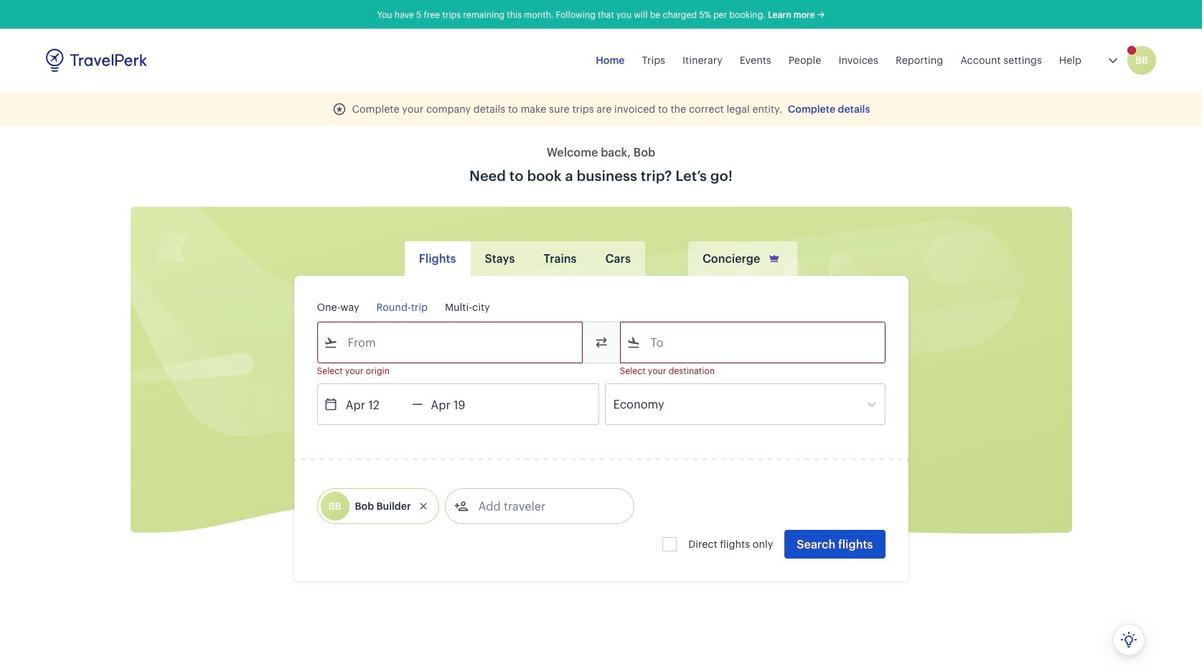 Task type: vqa. For each thing, say whether or not it's contained in the screenshot.
Add first traveler search box
no



Task type: describe. For each thing, give the bounding box(es) containing it.
Return text field
[[423, 384, 498, 424]]

Add traveler search field
[[469, 495, 618, 518]]

From search field
[[338, 331, 563, 354]]

Depart text field
[[338, 384, 412, 424]]

To search field
[[641, 331, 866, 354]]



